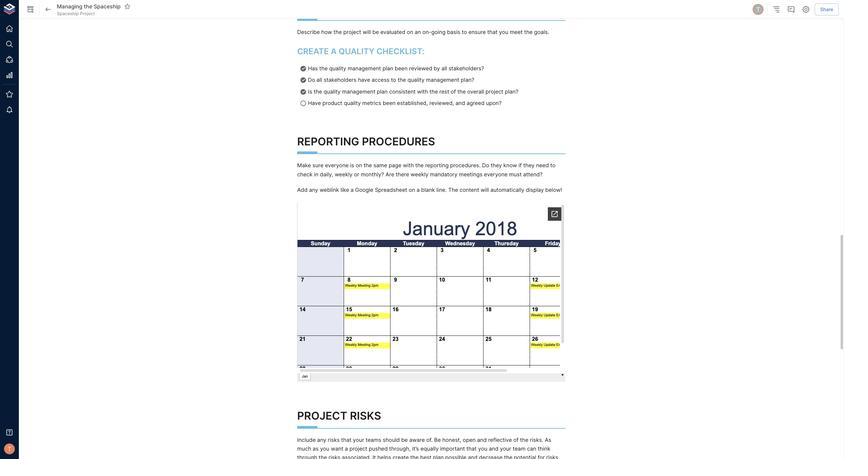 Task type: describe. For each thing, give the bounding box(es) containing it.
a
[[331, 47, 337, 56]]

plan for been
[[383, 65, 393, 72]]

checked image for has
[[300, 65, 307, 72]]

2 weekly from the left
[[411, 171, 429, 178]]

0 vertical spatial be
[[373, 29, 379, 35]]

of inside include any risks that your teams should be aware of. be honest, open and reflective of the risks. as much as you want a project pushed through, it's equally important that you and your team can think through the risks associated. it helps create the best plan possible and decrease the potential for risks.
[[514, 437, 519, 444]]

0 vertical spatial will
[[363, 29, 371, 35]]

1 vertical spatial all
[[317, 77, 322, 83]]

like
[[341, 187, 349, 194]]

0 vertical spatial with
[[417, 88, 428, 95]]

as
[[545, 437, 552, 444]]

2 horizontal spatial a
[[417, 187, 420, 194]]

teams
[[366, 437, 381, 444]]

evaluated
[[381, 29, 406, 35]]

1 horizontal spatial a
[[351, 187, 354, 194]]

established,
[[397, 100, 428, 107]]

of.
[[427, 437, 433, 444]]

have
[[358, 77, 370, 83]]

stakeholders?
[[449, 65, 484, 72]]

settings image
[[802, 5, 811, 13]]

aware
[[410, 437, 425, 444]]

1 vertical spatial to
[[391, 77, 396, 83]]

on inside make sure everyone is on the same page with the reporting procedures. do they know if they need to check in daily, weekly or monthly? are there weekly mandatory meetings everyone must attend?
[[356, 162, 362, 169]]

0 vertical spatial t button
[[752, 3, 765, 16]]

it
[[373, 455, 376, 460]]

the up the 'project'
[[84, 3, 92, 10]]

spaceship project link
[[57, 10, 95, 17]]

procedures.
[[450, 162, 481, 169]]

on for evaluated
[[407, 29, 413, 35]]

through
[[297, 455, 317, 460]]

for
[[538, 455, 545, 460]]

1 horizontal spatial risks.
[[547, 455, 560, 460]]

go back image
[[44, 5, 52, 13]]

spreadsheet
[[375, 187, 407, 194]]

as
[[313, 446, 319, 453]]

make
[[297, 162, 311, 169]]

on-
[[423, 29, 432, 35]]

associated.
[[342, 455, 371, 460]]

reflective
[[488, 437, 512, 444]]

1 vertical spatial been
[[383, 100, 396, 107]]

important
[[440, 446, 465, 453]]

is
[[308, 88, 312, 95]]

the up consistent at top left
[[398, 77, 406, 83]]

access
[[372, 77, 390, 83]]

0 horizontal spatial your
[[353, 437, 364, 444]]

the left "rest"
[[430, 88, 438, 95]]

are
[[386, 171, 394, 178]]

quality
[[339, 47, 375, 56]]

1 horizontal spatial t
[[757, 6, 761, 13]]

0 vertical spatial all
[[442, 65, 447, 72]]

an
[[415, 29, 421, 35]]

helps
[[378, 455, 391, 460]]

have product quality metrics been established, reviewed, and agreed upon?
[[308, 100, 502, 107]]

is the quality management plan consistent with the rest of the overall project plan?
[[308, 88, 519, 95]]

managing the spaceship
[[57, 3, 121, 10]]

any for include
[[317, 437, 326, 444]]

project risks
[[297, 410, 381, 423]]

show wiki image
[[26, 5, 34, 13]]

include
[[297, 437, 316, 444]]

describe
[[297, 29, 320, 35]]

1 vertical spatial will
[[481, 187, 489, 194]]

risks
[[350, 410, 381, 423]]

describe how the project will be evaluated on an on-going basis to ensure that you meet the goals.
[[297, 29, 550, 35]]

and left agreed
[[456, 100, 465, 107]]

2 they from the left
[[524, 162, 535, 169]]

through,
[[389, 446, 411, 453]]

in
[[314, 171, 319, 178]]

0 vertical spatial been
[[395, 65, 408, 72]]

1 horizontal spatial spaceship
[[94, 3, 121, 10]]

project
[[80, 11, 95, 16]]

equally
[[421, 446, 439, 453]]

the up the team
[[520, 437, 529, 444]]

is
[[350, 162, 354, 169]]

display
[[526, 187, 544, 194]]

table of contents image
[[773, 5, 781, 13]]

same
[[374, 162, 387, 169]]

any for add
[[309, 187, 318, 194]]

do all stakeholders have access to the quality management plan?
[[308, 77, 475, 83]]

honest,
[[443, 437, 462, 444]]

there
[[396, 171, 409, 178]]

checked image for is
[[300, 89, 307, 95]]

the
[[449, 187, 458, 194]]

create
[[393, 455, 409, 460]]

share
[[821, 6, 834, 12]]

plan inside include any risks that your teams should be aware of. be honest, open and reflective of the risks. as much as you want a project pushed through, it's equally important that you and your team can think through the risks associated. it helps create the best plan possible and decrease the potential for risks.
[[433, 455, 444, 460]]

reporting
[[297, 135, 359, 148]]

want
[[331, 446, 344, 453]]

be
[[434, 437, 441, 444]]

project
[[297, 410, 347, 423]]

agreed
[[467, 100, 485, 107]]

it's
[[412, 446, 419, 453]]

basis
[[447, 29, 461, 35]]

quality for consistent
[[324, 88, 341, 95]]

1 vertical spatial risks
[[329, 455, 341, 460]]

0 horizontal spatial plan?
[[461, 77, 475, 83]]

can
[[527, 446, 537, 453]]

open
[[463, 437, 476, 444]]

team
[[513, 446, 526, 453]]

should
[[383, 437, 400, 444]]

checked image for do
[[300, 77, 307, 84]]

content
[[460, 187, 479, 194]]

consistent
[[389, 88, 416, 95]]

line.
[[437, 187, 447, 194]]

and right open
[[477, 437, 487, 444]]

below!
[[546, 187, 562, 194]]

0 horizontal spatial that
[[341, 437, 352, 444]]

metrics
[[363, 100, 381, 107]]

know
[[504, 162, 517, 169]]

goals.
[[534, 29, 550, 35]]

reporting procedures
[[297, 135, 435, 148]]

by
[[434, 65, 440, 72]]

create a quality checklist:
[[297, 47, 425, 56]]

managing
[[57, 3, 82, 10]]

the right through
[[319, 455, 327, 460]]



Task type: vqa. For each thing, say whether or not it's contained in the screenshot.
right with
yes



Task type: locate. For each thing, give the bounding box(es) containing it.
reporting
[[425, 162, 449, 169]]

2 horizontal spatial that
[[488, 29, 498, 35]]

1 horizontal spatial of
[[514, 437, 519, 444]]

daily,
[[320, 171, 333, 178]]

best
[[420, 455, 432, 460]]

0 vertical spatial plan?
[[461, 77, 475, 83]]

2 vertical spatial checked image
[[300, 89, 307, 95]]

make sure everyone is on the same page with the reporting procedures. do they know if they need to check in daily, weekly or monthly? are there weekly mandatory meetings everyone must attend?
[[297, 162, 557, 178]]

0 horizontal spatial risks.
[[530, 437, 544, 444]]

procedures
[[362, 135, 435, 148]]

weekly down is
[[335, 171, 353, 178]]

project up associated.
[[350, 446, 367, 453]]

0 horizontal spatial be
[[373, 29, 379, 35]]

the right how
[[334, 29, 342, 35]]

management for been
[[348, 65, 381, 72]]

1 vertical spatial t
[[7, 446, 11, 453]]

any
[[309, 187, 318, 194], [317, 437, 326, 444]]

1 horizontal spatial all
[[442, 65, 447, 72]]

1 horizontal spatial they
[[524, 162, 535, 169]]

that
[[488, 29, 498, 35], [341, 437, 352, 444], [467, 446, 477, 453]]

3 checked image from the top
[[300, 89, 307, 95]]

must
[[509, 171, 522, 178]]

on right is
[[356, 162, 362, 169]]

quality up is the quality management plan consistent with the rest of the overall project plan? on the top of the page
[[408, 77, 425, 83]]

any up as
[[317, 437, 326, 444]]

1 vertical spatial of
[[514, 437, 519, 444]]

how
[[321, 29, 332, 35]]

1 vertical spatial everyone
[[484, 171, 508, 178]]

and right "possible"
[[468, 455, 478, 460]]

1 horizontal spatial plan?
[[505, 88, 519, 95]]

a right "want"
[[345, 446, 348, 453]]

decrease
[[479, 455, 503, 460]]

1 vertical spatial project
[[486, 88, 504, 95]]

of right "rest"
[[451, 88, 456, 95]]

do inside make sure everyone is on the same page with the reporting procedures. do they know if they need to check in daily, weekly or monthly? are there weekly mandatory meetings everyone must attend?
[[482, 162, 489, 169]]

to
[[462, 29, 467, 35], [391, 77, 396, 83], [551, 162, 556, 169]]

that up "want"
[[341, 437, 352, 444]]

sure
[[313, 162, 324, 169]]

the down it's
[[411, 455, 419, 460]]

quality for been
[[329, 65, 346, 72]]

pushed
[[369, 446, 388, 453]]

the
[[84, 3, 92, 10], [334, 29, 342, 35], [525, 29, 533, 35], [320, 65, 328, 72], [398, 77, 406, 83], [314, 88, 322, 95], [430, 88, 438, 95], [458, 88, 466, 95], [364, 162, 372, 169], [416, 162, 424, 169], [520, 437, 529, 444], [319, 455, 327, 460], [411, 455, 419, 460], [504, 455, 513, 460]]

do up meetings
[[482, 162, 489, 169]]

going
[[432, 29, 446, 35]]

0 horizontal spatial will
[[363, 29, 371, 35]]

weblink
[[320, 187, 339, 194]]

upon?
[[486, 100, 502, 107]]

need
[[536, 162, 549, 169]]

management down have
[[342, 88, 376, 95]]

the right the meet
[[525, 29, 533, 35]]

to inside make sure everyone is on the same page with the reporting procedures. do they know if they need to check in daily, weekly or monthly? are there weekly mandatory meetings everyone must attend?
[[551, 162, 556, 169]]

to right basis
[[462, 29, 467, 35]]

1 checked image from the top
[[300, 65, 307, 72]]

0 horizontal spatial t button
[[2, 442, 17, 457]]

stakeholders
[[324, 77, 357, 83]]

with up there at the top left of the page
[[403, 162, 414, 169]]

with up "established,"
[[417, 88, 428, 95]]

1 vertical spatial do
[[482, 162, 489, 169]]

plan?
[[461, 77, 475, 83], [505, 88, 519, 95]]

1 vertical spatial your
[[500, 446, 512, 453]]

be up through,
[[402, 437, 408, 444]]

a left 'blank'
[[417, 187, 420, 194]]

google
[[355, 187, 374, 194]]

weekly right there at the top left of the page
[[411, 171, 429, 178]]

and up decrease
[[489, 446, 499, 453]]

management for consistent
[[342, 88, 376, 95]]

1 horizontal spatial that
[[467, 446, 477, 453]]

add
[[297, 187, 308, 194]]

favorite image
[[124, 3, 130, 9]]

management up have
[[348, 65, 381, 72]]

0 horizontal spatial they
[[491, 162, 502, 169]]

1 vertical spatial that
[[341, 437, 352, 444]]

your
[[353, 437, 364, 444], [500, 446, 512, 453]]

automatically
[[491, 187, 525, 194]]

risks.
[[530, 437, 544, 444], [547, 455, 560, 460]]

plan down access
[[377, 88, 388, 95]]

comments image
[[788, 5, 796, 13]]

1 vertical spatial with
[[403, 162, 414, 169]]

0 horizontal spatial all
[[317, 77, 322, 83]]

0 vertical spatial project
[[344, 29, 361, 35]]

1 vertical spatial spaceship
[[57, 11, 79, 16]]

1 horizontal spatial with
[[417, 88, 428, 95]]

will
[[363, 29, 371, 35], [481, 187, 489, 194]]

1 vertical spatial plan?
[[505, 88, 519, 95]]

they
[[491, 162, 502, 169], [524, 162, 535, 169]]

spaceship
[[94, 3, 121, 10], [57, 11, 79, 16]]

0 vertical spatial everyone
[[325, 162, 349, 169]]

0 horizontal spatial with
[[403, 162, 414, 169]]

much
[[297, 446, 311, 453]]

1 horizontal spatial weekly
[[411, 171, 429, 178]]

1 vertical spatial risks.
[[547, 455, 560, 460]]

that right ensure at the top of page
[[488, 29, 498, 35]]

management
[[348, 65, 381, 72], [426, 77, 460, 83], [342, 88, 376, 95]]

monthly?
[[361, 171, 384, 178]]

project inside include any risks that your teams should be aware of. be honest, open and reflective of the risks. as much as you want a project pushed through, it's equally important that you and your team can think through the risks associated. it helps create the best plan possible and decrease the potential for risks.
[[350, 446, 367, 453]]

2 horizontal spatial to
[[551, 162, 556, 169]]

spaceship down managing
[[57, 11, 79, 16]]

2 vertical spatial on
[[409, 187, 415, 194]]

been up do all stakeholders have access to the quality management plan?
[[395, 65, 408, 72]]

0 horizontal spatial do
[[308, 77, 315, 83]]

all down has
[[317, 77, 322, 83]]

quality left metrics
[[344, 100, 361, 107]]

has
[[308, 65, 318, 72]]

the left potential
[[504, 455, 513, 460]]

0 vertical spatial that
[[488, 29, 498, 35]]

0 vertical spatial any
[[309, 187, 318, 194]]

on for spreadsheet
[[409, 187, 415, 194]]

project up quality on the left top
[[344, 29, 361, 35]]

they right the if
[[524, 162, 535, 169]]

0 horizontal spatial of
[[451, 88, 456, 95]]

2 vertical spatial project
[[350, 446, 367, 453]]

attend?
[[523, 171, 543, 178]]

0 vertical spatial of
[[451, 88, 456, 95]]

has the quality management plan been reviewed by all stakeholders?
[[308, 65, 484, 72]]

any inside include any risks that your teams should be aware of. be honest, open and reflective of the risks. as much as you want a project pushed through, it's equally important that you and your team can think through the risks associated. it helps create the best plan possible and decrease the potential for risks.
[[317, 437, 326, 444]]

1 vertical spatial be
[[402, 437, 408, 444]]

1 vertical spatial checked image
[[300, 77, 307, 84]]

2 vertical spatial management
[[342, 88, 376, 95]]

the left reporting
[[416, 162, 424, 169]]

to down has the quality management plan been reviewed by all stakeholders?
[[391, 77, 396, 83]]

project up upon?
[[486, 88, 504, 95]]

with inside make sure everyone is on the same page with the reporting procedures. do they know if they need to check in daily, weekly or monthly? are there weekly mandatory meetings everyone must attend?
[[403, 162, 414, 169]]

0 horizontal spatial everyone
[[325, 162, 349, 169]]

will up create a quality checklist:
[[363, 29, 371, 35]]

1 vertical spatial on
[[356, 162, 362, 169]]

unchecked image
[[300, 100, 307, 107]]

your down reflective
[[500, 446, 512, 453]]

0 horizontal spatial a
[[345, 446, 348, 453]]

the right is
[[314, 88, 322, 95]]

share button
[[815, 3, 839, 16]]

0 vertical spatial plan
[[383, 65, 393, 72]]

quality up "product"
[[324, 88, 341, 95]]

they left know
[[491, 162, 502, 169]]

the left overall in the top of the page
[[458, 88, 466, 95]]

check
[[297, 171, 313, 178]]

0 horizontal spatial weekly
[[335, 171, 353, 178]]

checked image left is
[[300, 89, 307, 95]]

everyone down know
[[484, 171, 508, 178]]

everyone
[[325, 162, 349, 169], [484, 171, 508, 178]]

on left an
[[407, 29, 413, 35]]

will right content
[[481, 187, 489, 194]]

0 vertical spatial do
[[308, 77, 315, 83]]

2 vertical spatial that
[[467, 446, 477, 453]]

0 horizontal spatial spaceship
[[57, 11, 79, 16]]

you right as
[[320, 446, 330, 453]]

1 horizontal spatial you
[[478, 446, 488, 453]]

plan for consistent
[[377, 88, 388, 95]]

1 vertical spatial management
[[426, 77, 460, 83]]

the up 'monthly?'
[[364, 162, 372, 169]]

your left teams
[[353, 437, 364, 444]]

you left the meet
[[499, 29, 509, 35]]

1 horizontal spatial to
[[462, 29, 467, 35]]

0 vertical spatial risks.
[[530, 437, 544, 444]]

quality up stakeholders
[[329, 65, 346, 72]]

1 horizontal spatial will
[[481, 187, 489, 194]]

mandatory
[[430, 171, 458, 178]]

1 horizontal spatial do
[[482, 162, 489, 169]]

plan down equally at the bottom
[[433, 455, 444, 460]]

1 horizontal spatial be
[[402, 437, 408, 444]]

be inside include any risks that your teams should be aware of. be honest, open and reflective of the risks. as much as you want a project pushed through, it's equally important that you and your team can think through the risks associated. it helps create the best plan possible and decrease the potential for risks.
[[402, 437, 408, 444]]

add any weblink like a google spreadsheet on a blank line. the content will automatically display below!
[[297, 187, 562, 194]]

everyone up daily,
[[325, 162, 349, 169]]

quality
[[329, 65, 346, 72], [408, 77, 425, 83], [324, 88, 341, 95], [344, 100, 361, 107]]

possible
[[446, 455, 467, 460]]

checked image
[[300, 65, 307, 72], [300, 77, 307, 84], [300, 89, 307, 95]]

ensure
[[469, 29, 486, 35]]

2 checked image from the top
[[300, 77, 307, 84]]

risks. right for
[[547, 455, 560, 460]]

on left 'blank'
[[409, 187, 415, 194]]

think
[[538, 446, 551, 453]]

do down has
[[308, 77, 315, 83]]

0 vertical spatial your
[[353, 437, 364, 444]]

quality for established,
[[344, 100, 361, 107]]

with
[[417, 88, 428, 95], [403, 162, 414, 169]]

to right need
[[551, 162, 556, 169]]

0 horizontal spatial to
[[391, 77, 396, 83]]

a right like
[[351, 187, 354, 194]]

product
[[323, 100, 343, 107]]

0 vertical spatial to
[[462, 29, 467, 35]]

plan
[[383, 65, 393, 72], [377, 88, 388, 95], [433, 455, 444, 460]]

1 horizontal spatial everyone
[[484, 171, 508, 178]]

and
[[456, 100, 465, 107], [477, 437, 487, 444], [489, 446, 499, 453], [468, 455, 478, 460]]

create
[[297, 47, 329, 56]]

2 horizontal spatial you
[[499, 29, 509, 35]]

checked image up 'unchecked' 'icon'
[[300, 77, 307, 84]]

1 vertical spatial any
[[317, 437, 326, 444]]

have
[[308, 100, 321, 107]]

if
[[519, 162, 522, 169]]

0 vertical spatial risks
[[328, 437, 340, 444]]

1 weekly from the left
[[335, 171, 353, 178]]

page
[[389, 162, 402, 169]]

spaceship project
[[57, 11, 95, 16]]

1 vertical spatial t button
[[2, 442, 17, 457]]

spaceship left favorite image
[[94, 3, 121, 10]]

of up the team
[[514, 437, 519, 444]]

1 horizontal spatial your
[[500, 446, 512, 453]]

be left evaluated
[[373, 29, 379, 35]]

2 vertical spatial plan
[[433, 455, 444, 460]]

of
[[451, 88, 456, 95], [514, 437, 519, 444]]

checked image left has
[[300, 65, 307, 72]]

plan up do all stakeholders have access to the quality management plan?
[[383, 65, 393, 72]]

overall
[[468, 88, 484, 95]]

any right 'add'
[[309, 187, 318, 194]]

the right has
[[320, 65, 328, 72]]

0 vertical spatial on
[[407, 29, 413, 35]]

risks down "want"
[[329, 455, 341, 460]]

0 vertical spatial spaceship
[[94, 3, 121, 10]]

or
[[354, 171, 359, 178]]

meet
[[510, 29, 523, 35]]

1 vertical spatial plan
[[377, 88, 388, 95]]

a inside include any risks that your teams should be aware of. be honest, open and reflective of the risks. as much as you want a project pushed through, it's equally important that you and your team can think through the risks associated. it helps create the best plan possible and decrease the potential for risks.
[[345, 446, 348, 453]]

that down open
[[467, 446, 477, 453]]

all right by
[[442, 65, 447, 72]]

been right metrics
[[383, 100, 396, 107]]

0 vertical spatial management
[[348, 65, 381, 72]]

risks. up can
[[530, 437, 544, 444]]

reviewed
[[409, 65, 432, 72]]

risks up "want"
[[328, 437, 340, 444]]

include any risks that your teams should be aware of. be honest, open and reflective of the risks. as much as you want a project pushed through, it's equally important that you and your team can think through the risks associated. it helps create the best plan possible and decrease the potential for risks.
[[297, 437, 560, 460]]

you up decrease
[[478, 446, 488, 453]]

you
[[499, 29, 509, 35], [320, 446, 330, 453], [478, 446, 488, 453]]

t button
[[752, 3, 765, 16], [2, 442, 17, 457]]

be
[[373, 29, 379, 35], [402, 437, 408, 444]]

1 they from the left
[[491, 162, 502, 169]]

management up "rest"
[[426, 77, 460, 83]]

reviewed,
[[430, 100, 454, 107]]

blank
[[421, 187, 435, 194]]

2 vertical spatial to
[[551, 162, 556, 169]]

risks
[[328, 437, 340, 444], [329, 455, 341, 460]]

0 horizontal spatial you
[[320, 446, 330, 453]]

0 vertical spatial t
[[757, 6, 761, 13]]

rest
[[440, 88, 449, 95]]

0 horizontal spatial t
[[7, 446, 11, 453]]

potential
[[514, 455, 537, 460]]

0 vertical spatial checked image
[[300, 65, 307, 72]]

1 horizontal spatial t button
[[752, 3, 765, 16]]



